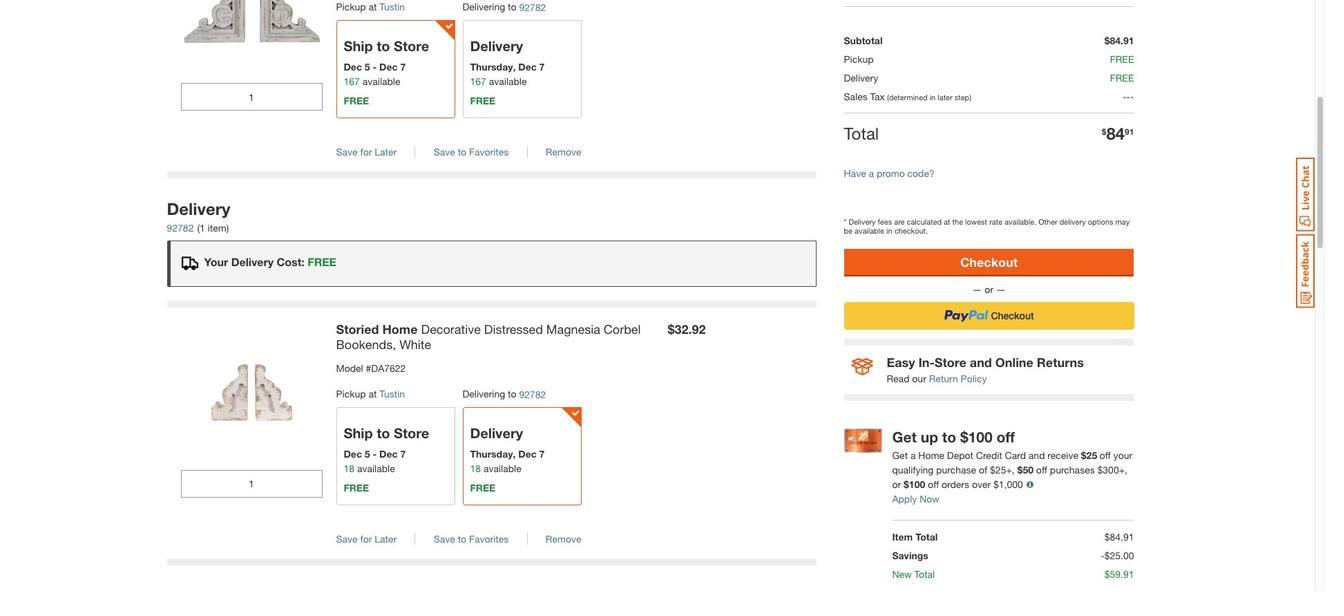 Task type: locate. For each thing, give the bounding box(es) containing it.
1 save for later link from the top
[[336, 146, 397, 158]]

$84.91
[[1105, 35, 1135, 46], [1105, 531, 1135, 543]]

home down up
[[919, 449, 945, 461]]

save for save for later link corresponding to first save to favorites link
[[336, 146, 358, 158]]

tustin button down da7622
[[380, 388, 405, 399]]

1 ship from the top
[[344, 38, 373, 54]]

1 delivering to 92782 from the top
[[463, 1, 546, 13]]

1 horizontal spatial in
[[930, 93, 936, 102]]

be
[[844, 226, 853, 235]]

1 vertical spatial later
[[375, 533, 397, 545]]

1 get from the top
[[893, 429, 917, 446]]

5 inside ship to store dec 5 - dec 7 18 available
[[365, 448, 370, 460]]

save for later for 1st save to favorites link from the bottom
[[336, 533, 397, 545]]

2 save for later link from the top
[[336, 533, 397, 545]]

2 vertical spatial 92782
[[519, 388, 546, 400]]

0 vertical spatial or
[[985, 283, 994, 295]]

2 ship from the top
[[344, 425, 373, 441]]

new
[[893, 568, 912, 580]]

ship inside ship to store dec 5 - dec 7 167 available
[[344, 38, 373, 54]]

0 horizontal spatial and
[[971, 355, 993, 370]]

2 later from the top
[[375, 533, 397, 545]]

2 vertical spatial at
[[369, 388, 377, 399]]

1 vertical spatial dec 7
[[519, 448, 545, 460]]

5 inside ship to store dec 5 - dec 7 167 available
[[365, 61, 370, 73]]

2 vertical spatial pickup
[[336, 388, 366, 399]]

7 for ship to store dec 5 - dec 7 167 available
[[401, 61, 406, 73]]

7 inside ship to store dec 5 - dec 7 167 available
[[401, 61, 406, 73]]

to
[[508, 1, 517, 12], [377, 38, 390, 54], [458, 146, 467, 158], [508, 388, 517, 399], [377, 425, 390, 441], [943, 429, 957, 446], [458, 533, 467, 545]]

2 vertical spatial store
[[394, 425, 429, 441]]

1 vertical spatial save for later
[[336, 533, 397, 545]]

)
[[227, 222, 229, 234]]

0 vertical spatial store
[[394, 38, 429, 54]]

a for get
[[911, 449, 916, 461]]

delivering
[[463, 1, 505, 12], [463, 388, 505, 399]]

1 for from the top
[[361, 146, 372, 158]]

0 vertical spatial favorites
[[469, 146, 509, 158]]

1 vertical spatial pickup at tustin
[[336, 388, 405, 399]]

off your qualifying purchase of $25+,
[[893, 449, 1133, 476]]

1 horizontal spatial home
[[919, 449, 945, 461]]

2 delivering to 92782 from the top
[[463, 388, 546, 400]]

0 vertical spatial and
[[971, 355, 993, 370]]

1 delivering from the top
[[463, 1, 505, 12]]

0 vertical spatial 92782
[[519, 1, 546, 13]]

distressed
[[484, 321, 543, 337]]

delivery
[[1060, 217, 1087, 226]]

in-
[[919, 355, 935, 370]]

1 save for later from the top
[[336, 146, 397, 158]]

1 vertical spatial and
[[1029, 449, 1046, 461]]

2 remove from the top
[[546, 533, 582, 545]]

available inside "delivery thursday, dec 7 18 available"
[[484, 462, 522, 474]]

( 1 item )
[[197, 222, 229, 234]]

save for later
[[336, 146, 397, 158], [336, 533, 397, 545]]

rate
[[990, 217, 1003, 226]]

1 vertical spatial save for later link
[[336, 533, 397, 545]]

0 vertical spatial 5
[[365, 61, 370, 73]]

1 vertical spatial at
[[944, 217, 951, 226]]

pickup down model
[[336, 388, 366, 399]]

1 tustin button from the top
[[380, 1, 405, 12]]

purchase
[[937, 464, 977, 476]]

in left "are"
[[887, 226, 893, 235]]

tustin button for ship to store dec 5 - dec 7 167 available
[[380, 1, 405, 12]]

remove link
[[546, 146, 582, 158], [546, 533, 582, 545]]

orders
[[942, 478, 970, 490]]

1 167 from the left
[[344, 75, 360, 87]]

thursday, for ship to store dec 5 - dec 7 167 available
[[470, 61, 516, 73]]

0 vertical spatial tustin button
[[380, 1, 405, 12]]

1 remove from the top
[[546, 146, 582, 158]]

store inside ship to store dec 5 - dec 7 167 available
[[394, 38, 429, 54]]

home up da7622
[[383, 321, 418, 337]]

at for ship to store dec 5 - dec 7 167 available
[[369, 1, 377, 12]]

2 vertical spatial total
[[915, 568, 935, 580]]

1 later from the top
[[375, 146, 397, 158]]

up
[[921, 429, 939, 446]]

tustin for ship to store dec 5 - dec 7 18 available
[[380, 388, 405, 399]]

2 tustin from the top
[[380, 388, 405, 399]]

0 vertical spatial 7
[[401, 61, 406, 73]]

$59.91
[[1105, 568, 1135, 580]]

2 get from the top
[[893, 449, 908, 461]]

at up ship to store dec 5 - dec 7 167 available on the left of page
[[369, 1, 377, 12]]

of
[[980, 464, 988, 476]]

1 horizontal spatial a
[[911, 449, 916, 461]]

tustin for ship to store dec 5 - dec 7 167 available
[[380, 1, 405, 12]]

get
[[893, 429, 917, 446], [893, 449, 908, 461]]

online
[[996, 355, 1034, 370]]

0 horizontal spatial or
[[893, 478, 902, 490]]

1 vertical spatial 5
[[365, 448, 370, 460]]

favorites for first save to favorites link
[[469, 146, 509, 158]]

off up now
[[929, 478, 940, 490]]

1 vertical spatial tustin button
[[380, 388, 405, 399]]

delivery inside "delivery thursday, dec 7 18 available"
[[470, 425, 523, 441]]

store inside easy in-store and online returns read our return policy
[[935, 355, 967, 370]]

dec 7 for ship to store dec 5 - dec 7 18 available
[[519, 448, 545, 460]]

1 vertical spatial 92782 link
[[167, 223, 194, 234]]

0 horizontal spatial a
[[869, 167, 875, 179]]

tax
[[871, 91, 885, 102]]

delivering for ship to store dec 5 - dec 7 167 available
[[463, 1, 505, 12]]

0 vertical spatial in
[[930, 93, 936, 102]]

qualifying
[[893, 464, 934, 476]]

2 favorites from the top
[[469, 533, 509, 545]]

ship inside ship to store dec 5 - dec 7 18 available
[[344, 425, 373, 441]]

0 vertical spatial at
[[369, 1, 377, 12]]

2 for from the top
[[361, 533, 372, 545]]

get left up
[[893, 429, 917, 446]]

later for 1st save to favorites link from the bottom
[[375, 533, 397, 545]]

1 vertical spatial a
[[911, 449, 916, 461]]

1 remove link from the top
[[546, 146, 582, 158]]

1 dec 7 from the top
[[519, 61, 545, 73]]

1 vertical spatial tustin
[[380, 388, 405, 399]]

save to favorites link
[[434, 146, 509, 158], [434, 533, 509, 545]]

1 vertical spatial favorites
[[469, 533, 509, 545]]

0 vertical spatial pickup at tustin
[[336, 1, 405, 12]]

0 vertical spatial $84.91
[[1105, 35, 1135, 46]]

1 vertical spatial thursday,
[[470, 448, 516, 460]]

in
[[930, 93, 936, 102], [887, 226, 893, 235]]

off inside "off purchases $300+, or"
[[1037, 464, 1048, 476]]

$100 up 'credit'
[[961, 429, 993, 446]]

91
[[1126, 126, 1135, 137]]

2 pickup at tustin from the top
[[336, 388, 405, 399]]

thursday,
[[470, 61, 516, 73], [470, 448, 516, 460]]

1 vertical spatial pickup
[[844, 53, 874, 65]]

dec
[[344, 61, 362, 73], [380, 61, 398, 73], [344, 448, 362, 460], [380, 448, 398, 460]]

1
[[200, 222, 205, 234]]

fees
[[878, 217, 893, 226]]

0 vertical spatial delivering to 92782
[[463, 1, 546, 13]]

delivery
[[470, 38, 523, 54], [844, 72, 879, 84], [167, 199, 231, 218], [849, 217, 876, 226], [231, 255, 274, 268], [470, 425, 523, 441]]

checkout
[[961, 254, 1018, 269]]

sales
[[844, 91, 868, 102]]

home
[[383, 321, 418, 337], [919, 449, 945, 461]]

1 vertical spatial or
[[893, 478, 902, 490]]

2 tustin button from the top
[[380, 388, 405, 399]]

total down 'sales' on the top of page
[[844, 124, 879, 143]]

at
[[369, 1, 377, 12], [944, 217, 951, 226], [369, 388, 377, 399]]

0 vertical spatial thursday,
[[470, 61, 516, 73]]

easy in-store and online returns read our return policy
[[887, 355, 1085, 384]]

1 vertical spatial ship
[[344, 425, 373, 441]]

off right $25
[[1100, 449, 1111, 461]]

1 horizontal spatial 18
[[470, 462, 481, 474]]

2 $84.91 from the top
[[1105, 531, 1135, 543]]

2 remove link from the top
[[546, 533, 582, 545]]

dec 7 inside "delivery thursday, dec 7 18 available"
[[519, 448, 545, 460]]

1 vertical spatial store
[[935, 355, 967, 370]]

off right '$50'
[[1037, 464, 1048, 476]]

later
[[938, 93, 953, 102]]

and up '$50'
[[1029, 449, 1046, 461]]

2 vertical spatial 92782 link
[[519, 388, 546, 400]]

calculated
[[907, 217, 942, 226]]

0 vertical spatial $100
[[961, 429, 993, 446]]

$100
[[961, 429, 993, 446], [904, 478, 926, 490]]

5 for ship to store dec 5 - dec 7 18 available
[[365, 448, 370, 460]]

to inside ship to store dec 5 - dec 7 167 available
[[377, 38, 390, 54]]

0 vertical spatial later
[[375, 146, 397, 158]]

2 delivering from the top
[[463, 388, 505, 399]]

1 vertical spatial total
[[916, 531, 938, 543]]

#
[[366, 362, 371, 374]]

options
[[1089, 217, 1114, 226]]

1 pickup at tustin from the top
[[336, 1, 405, 12]]

2 save to favorites from the top
[[434, 533, 509, 545]]

1 18 from the left
[[344, 462, 355, 474]]

get for up
[[893, 429, 917, 446]]

1 vertical spatial save to favorites link
[[434, 533, 509, 545]]

1 vertical spatial home
[[919, 449, 945, 461]]

savings
[[893, 550, 929, 561]]

92782 link up delivery thursday, dec 7 167 available
[[519, 1, 546, 13]]

in left later
[[930, 93, 936, 102]]

0 vertical spatial ship
[[344, 38, 373, 54]]

92782 link for ship to store dec 5 - dec 7 18 available
[[519, 388, 546, 400]]

thursday, inside "delivery thursday, dec 7 18 available"
[[470, 448, 516, 460]]

1 vertical spatial save to favorites
[[434, 533, 509, 545]]

0 horizontal spatial 18
[[344, 462, 355, 474]]

save for later link
[[336, 146, 397, 158], [336, 533, 397, 545]]

2 save for later from the top
[[336, 533, 397, 545]]

total right item
[[916, 531, 938, 543]]

thursday, inside delivery thursday, dec 7 167 available
[[470, 61, 516, 73]]

tustin button up ship to store dec 5 - dec 7 167 available on the left of page
[[380, 1, 405, 12]]

a for have
[[869, 167, 875, 179]]

storied home
[[336, 321, 418, 337]]

dec 7 inside delivery thursday, dec 7 167 available
[[519, 61, 545, 73]]

1 vertical spatial remove link
[[546, 533, 582, 545]]

1 horizontal spatial —
[[997, 283, 1006, 295]]

92782 up delivery thursday, dec 7 167 available
[[519, 1, 546, 13]]

pickup for ship to store dec 5 - dec 7 167 available
[[336, 1, 366, 12]]

1 thursday, from the top
[[470, 61, 516, 73]]

0 horizontal spatial 167
[[344, 75, 360, 87]]

bookends,
[[336, 337, 396, 352]]

2 167 from the left
[[470, 75, 487, 87]]

at left the
[[944, 217, 951, 226]]

pickup down subtotal
[[844, 53, 874, 65]]

0 vertical spatial for
[[361, 146, 372, 158]]

save to favorites
[[434, 146, 509, 158], [434, 533, 509, 545]]

None field
[[181, 83, 323, 111], [181, 470, 323, 498], [181, 83, 323, 111], [181, 470, 323, 498]]

da7622
[[371, 362, 406, 374]]

2 5 from the top
[[365, 448, 370, 460]]

1 vertical spatial remove
[[546, 533, 582, 545]]

1 — from the left
[[973, 283, 983, 295]]

1 vertical spatial in
[[887, 226, 893, 235]]

0 vertical spatial save for later
[[336, 146, 397, 158]]

promo
[[877, 167, 905, 179]]

save for first save to favorites link
[[434, 146, 455, 158]]

depot
[[948, 449, 974, 461]]

2 7 from the top
[[401, 448, 406, 460]]

2 save to favorites link from the top
[[434, 533, 509, 545]]

off purchases $300+, or
[[893, 464, 1128, 490]]

save
[[336, 146, 358, 158], [434, 146, 455, 158], [336, 533, 358, 545], [434, 533, 455, 545]]

your delivery cost: free
[[204, 255, 337, 268]]

in inside * delivery fees are calculated at the lowest rate available. other delivery options may be available in checkout.
[[887, 226, 893, 235]]

---
[[1123, 91, 1135, 102]]

1 vertical spatial for
[[361, 533, 372, 545]]

or
[[985, 283, 994, 295], [893, 478, 902, 490]]

delivering to 92782 up "delivery thursday, dec 7 18 available"
[[463, 388, 546, 400]]

92782 up "delivery thursday, dec 7 18 available"
[[519, 388, 546, 400]]

0 vertical spatial delivering
[[463, 1, 505, 12]]

or down checkout
[[985, 283, 994, 295]]

1 vertical spatial delivering to 92782
[[463, 388, 546, 400]]

0 vertical spatial a
[[869, 167, 875, 179]]

167 inside ship to store dec 5 - dec 7 167 available
[[344, 75, 360, 87]]

—
[[973, 283, 983, 295], [997, 283, 1006, 295]]

0 vertical spatial save for later link
[[336, 146, 397, 158]]

0 horizontal spatial —
[[973, 283, 983, 295]]

remove link for first save to favorites link
[[546, 146, 582, 158]]

1 horizontal spatial 167
[[470, 75, 487, 87]]

later for first save to favorites link
[[375, 146, 397, 158]]

— down checkout button
[[997, 283, 1006, 295]]

remove for remove link corresponding to first save to favorites link
[[546, 146, 582, 158]]

7 inside ship to store dec 5 - dec 7 18 available
[[401, 448, 406, 460]]

0 vertical spatial home
[[383, 321, 418, 337]]

0 horizontal spatial home
[[383, 321, 418, 337]]

dec 7
[[519, 61, 545, 73], [519, 448, 545, 460]]

— down checkout
[[973, 283, 983, 295]]

returns
[[1038, 355, 1085, 370]]

tustin up ship to store dec 5 - dec 7 167 available on the left of page
[[380, 1, 405, 12]]

$25.00
[[1105, 550, 1135, 561]]

1 $84.91 from the top
[[1105, 35, 1135, 46]]

92782 link up "delivery thursday, dec 7 18 available"
[[519, 388, 546, 400]]

pickup at tustin down model # da7622
[[336, 388, 405, 399]]

1 7 from the top
[[401, 61, 406, 73]]

0 vertical spatial get
[[893, 429, 917, 446]]

or inside "off purchases $300+, or"
[[893, 478, 902, 490]]

delivering down decorative distressed magnesia corbel bookends, white
[[463, 388, 505, 399]]

1 favorites from the top
[[469, 146, 509, 158]]

save for later link for first save to favorites link
[[336, 146, 397, 158]]

- inside ship to store dec 5 - dec 7 167 available
[[373, 61, 377, 73]]

1 5 from the top
[[365, 61, 370, 73]]

store for ship to store dec 5 - dec 7 167 available
[[394, 38, 429, 54]]

0 vertical spatial pickup
[[336, 1, 366, 12]]

pickup up ship to store dec 5 - dec 7 167 available on the left of page
[[336, 1, 366, 12]]

0 vertical spatial remove link
[[546, 146, 582, 158]]

at down model # da7622
[[369, 388, 377, 399]]

2 dec 7 from the top
[[519, 448, 545, 460]]

0 vertical spatial save to favorites link
[[434, 146, 509, 158]]

18 inside "delivery thursday, dec 7 18 available"
[[470, 462, 481, 474]]

in inside sales tax (determined in later step)
[[930, 93, 936, 102]]

store inside ship to store dec 5 - dec 7 18 available
[[394, 425, 429, 441]]

available inside delivery thursday, dec 7 167 available
[[489, 75, 527, 87]]

-
[[373, 61, 377, 73], [1123, 91, 1127, 102], [1127, 91, 1131, 102], [1131, 91, 1135, 102], [373, 448, 377, 460], [1101, 550, 1105, 561]]

and up policy
[[971, 355, 993, 370]]

1 vertical spatial $84.91
[[1105, 531, 1135, 543]]

18 inside ship to store dec 5 - dec 7 18 available
[[344, 462, 355, 474]]

get up qualifying
[[893, 449, 908, 461]]

delivery inside delivery thursday, dec 7 167 available
[[470, 38, 523, 54]]

0 horizontal spatial in
[[887, 226, 893, 235]]

0 horizontal spatial $100
[[904, 478, 926, 490]]

save for 1st save to favorites link from the bottom
[[434, 533, 455, 545]]

0 vertical spatial remove
[[546, 146, 582, 158]]

tustin button
[[380, 1, 405, 12], [380, 388, 405, 399]]

live chat image
[[1297, 158, 1316, 232]]

for for first save to favorites link
[[361, 146, 372, 158]]

available inside ship to store dec 5 - dec 7 167 available
[[363, 75, 401, 87]]

tustin down da7622
[[380, 388, 405, 399]]

or up apply
[[893, 478, 902, 490]]

1 vertical spatial get
[[893, 449, 908, 461]]

92782 link left (
[[167, 223, 194, 234]]

pickup at tustin up ship to store dec 5 - dec 7 167 available on the left of page
[[336, 1, 405, 12]]

total right new at the bottom of the page
[[915, 568, 935, 580]]

thursday, for ship to store dec 5 - dec 7 18 available
[[470, 448, 516, 460]]

1 horizontal spatial $100
[[961, 429, 993, 446]]

1 vertical spatial delivering
[[463, 388, 505, 399]]

item
[[208, 222, 227, 234]]

total
[[844, 124, 879, 143], [916, 531, 938, 543], [915, 568, 935, 580]]

return policy link
[[930, 373, 988, 384]]

lowest
[[966, 217, 988, 226]]

the
[[953, 217, 964, 226]]

0 vertical spatial 92782 link
[[519, 1, 546, 13]]

0 vertical spatial save to favorites
[[434, 146, 509, 158]]

1 tustin from the top
[[380, 1, 405, 12]]

$84.91 up ---
[[1105, 35, 1135, 46]]

delivering to 92782 up delivery thursday, dec 7 167 available
[[463, 1, 546, 13]]

free
[[1111, 53, 1135, 65], [1111, 72, 1135, 84], [344, 95, 369, 106], [470, 95, 496, 106], [308, 255, 337, 268], [344, 482, 369, 493], [470, 482, 496, 493]]

and
[[971, 355, 993, 370], [1029, 449, 1046, 461]]

a up qualifying
[[911, 449, 916, 461]]

92782 left (
[[167, 223, 194, 234]]

$100 up apply now
[[904, 478, 926, 490]]

delivering up delivery thursday, dec 7 167 available
[[463, 1, 505, 12]]

0 vertical spatial tustin
[[380, 1, 405, 12]]

5 for ship to store dec 5 - dec 7 167 available
[[365, 61, 370, 73]]

1 vertical spatial 7
[[401, 448, 406, 460]]

2 thursday, from the top
[[470, 448, 516, 460]]

$300+,
[[1098, 464, 1128, 476]]

0 vertical spatial dec 7
[[519, 61, 545, 73]]

1 save to favorites from the top
[[434, 146, 509, 158]]

2 18 from the left
[[470, 462, 481, 474]]

a right have
[[869, 167, 875, 179]]

$84.91 up $25.00
[[1105, 531, 1135, 543]]

remove
[[546, 146, 582, 158], [546, 533, 582, 545]]



Task type: describe. For each thing, give the bounding box(es) containing it.
code?
[[908, 167, 935, 179]]

and inside easy in-store and online returns read our return policy
[[971, 355, 993, 370]]

pickup for ship to store dec 5 - dec 7 18 available
[[336, 388, 366, 399]]

total for item total
[[916, 531, 938, 543]]

$50
[[1018, 464, 1034, 476]]

subtotal
[[844, 35, 883, 46]]

tradition distressed taupe wood book ends (2-pack) image
[[181, 0, 323, 76]]

$
[[1102, 126, 1107, 137]]

0 vertical spatial total
[[844, 124, 879, 143]]

store for ship to store dec 5 - dec 7 18 available
[[394, 425, 429, 441]]

purchases
[[1051, 464, 1096, 476]]

available inside ship to store dec 5 - dec 7 18 available
[[357, 462, 395, 474]]

delivering to 92782 for ship to store dec 5 - dec 7 167 available
[[463, 1, 546, 13]]

item total
[[893, 531, 938, 543]]

corbel
[[604, 321, 641, 337]]

our
[[913, 373, 927, 384]]

7 for ship to store dec 5 - dec 7 18 available
[[401, 448, 406, 460]]

save to favorites for 1st save to favorites link from the bottom
[[434, 533, 509, 545]]

delivery inside * delivery fees are calculated at the lowest rate available. other delivery options may be available in checkout.
[[849, 217, 876, 226]]

get up to $100 off ♢
[[893, 429, 1016, 446]]

save for later for first save to favorites link
[[336, 146, 397, 158]]

tustin button for ship to store dec 5 - dec 7 18 available
[[380, 388, 405, 399]]

*
[[844, 217, 847, 226]]

off up card
[[997, 429, 1015, 446]]

card
[[1006, 449, 1027, 461]]

have a promo code? link
[[844, 167, 935, 179]]

checkout.
[[895, 226, 929, 235]]

$84.91 for item total
[[1105, 531, 1135, 543]]

ship to store dec 5 - dec 7 18 available
[[344, 425, 429, 474]]

return
[[930, 373, 959, 384]]

at inside * delivery fees are calculated at the lowest rate available. other delivery options may be available in checkout.
[[944, 217, 951, 226]]

(determined
[[888, 93, 928, 102]]

apply now link
[[893, 493, 940, 505]]

delivering for ship to store dec 5 - dec 7 18 available
[[463, 388, 505, 399]]

your
[[204, 255, 228, 268]]

$25+,
[[991, 464, 1015, 476]]

favorites for 1st save to favorites link from the bottom
[[469, 533, 509, 545]]

may
[[1116, 217, 1130, 226]]

save for save for later link related to 1st save to favorites link from the bottom
[[336, 533, 358, 545]]

save for later link for 1st save to favorites link from the bottom
[[336, 533, 397, 545]]

92782 for ship to store dec 5 - dec 7 18 available
[[519, 388, 546, 400]]

for for 1st save to favorites link from the bottom
[[361, 533, 372, 545]]

decorative distressed magnesia corbel bookends, white image
[[181, 321, 323, 463]]

- $25.00
[[1101, 550, 1135, 561]]

$ 84 91
[[1102, 124, 1135, 143]]

$84.91 for subtotal
[[1105, 35, 1135, 46]]

your
[[1114, 449, 1133, 461]]

apply now image
[[1027, 481, 1034, 488]]

1 save to favorites link from the top
[[434, 146, 509, 158]]

available inside * delivery fees are calculated at the lowest rate available. other delivery options may be available in checkout.
[[855, 226, 885, 235]]

84
[[1107, 124, 1126, 143]]

1 horizontal spatial or
[[985, 283, 994, 295]]

now
[[920, 493, 940, 505]]

- inside ship to store dec 5 - dec 7 18 available
[[373, 448, 377, 460]]

$25
[[1082, 449, 1098, 461]]

apply now
[[893, 493, 940, 505]]

read
[[887, 373, 910, 384]]

cost:
[[277, 255, 305, 268]]

are
[[895, 217, 905, 226]]

2 — from the left
[[997, 283, 1006, 295]]

dec 7 for ship to store dec 5 - dec 7 167 available
[[519, 61, 545, 73]]

ship for ship to store dec 5 - dec 7 167 available
[[344, 38, 373, 54]]

step)
[[955, 93, 972, 102]]

92782 for ship to store dec 5 - dec 7 167 available
[[519, 1, 546, 13]]

magnesia
[[547, 321, 601, 337]]

total for new total
[[915, 568, 935, 580]]

1 vertical spatial $100
[[904, 478, 926, 490]]

policy
[[961, 373, 988, 384]]

delivery thursday, dec 7 167 available
[[470, 38, 545, 87]]

save to favorites for first save to favorites link
[[434, 146, 509, 158]]

storied
[[336, 321, 379, 337]]

1 horizontal spatial and
[[1029, 449, 1046, 461]]

167 inside delivery thursday, dec 7 167 available
[[470, 75, 487, 87]]

checkout button
[[844, 249, 1135, 274]]

delivery home image
[[181, 256, 198, 270]]

decorative
[[421, 321, 481, 337]]

off inside off your qualifying purchase of $25+,
[[1100, 449, 1111, 461]]

receive
[[1048, 449, 1079, 461]]

at for ship to store dec 5 - dec 7 18 available
[[369, 388, 377, 399]]

over
[[973, 478, 991, 490]]

get a home depot credit card and receive $25
[[893, 449, 1098, 461]]

other
[[1039, 217, 1058, 226]]

get for a
[[893, 449, 908, 461]]

♢
[[1015, 429, 1016, 429]]

have
[[844, 167, 867, 179]]

remove for 1st save to favorites link from the bottom remove link
[[546, 533, 582, 545]]

credit
[[977, 449, 1003, 461]]

pickup at tustin for ship to store dec 5 - dec 7 18 available
[[336, 388, 405, 399]]

remove link for 1st save to favorites link from the bottom
[[546, 533, 582, 545]]

92782 link for ship to store dec 5 - dec 7 167 available
[[519, 1, 546, 13]]

white
[[400, 337, 432, 352]]

1 vertical spatial 92782
[[167, 223, 194, 234]]

model # da7622
[[336, 362, 406, 374]]

easy
[[887, 355, 916, 370]]

sales tax (determined in later step)
[[844, 91, 972, 102]]

decorative distressed magnesia corbel bookends, white
[[336, 321, 641, 352]]

item
[[893, 531, 913, 543]]

ship to store dec 5 - dec 7 167 available
[[344, 38, 429, 87]]

delivering to 92782 for ship to store dec 5 - dec 7 18 available
[[463, 388, 546, 400]]

ship for ship to store dec 5 - dec 7 18 available
[[344, 425, 373, 441]]

$1,000
[[994, 478, 1024, 490]]

to inside ship to store dec 5 - dec 7 18 available
[[377, 425, 390, 441]]

— or —
[[973, 283, 1006, 295]]

* delivery fees are calculated at the lowest rate available. other delivery options may be available in checkout.
[[844, 217, 1130, 235]]

feedback link image
[[1297, 234, 1316, 308]]

(
[[197, 222, 200, 234]]

new total
[[893, 568, 935, 580]]

model
[[336, 362, 363, 374]]

delivery thursday, dec 7 18 available
[[470, 425, 545, 474]]

apply
[[893, 493, 918, 505]]

pickup at tustin for ship to store dec 5 - dec 7 167 available
[[336, 1, 405, 12]]

$100 off orders over $1,000
[[904, 478, 1024, 490]]



Task type: vqa. For each thing, say whether or not it's contained in the screenshot.


